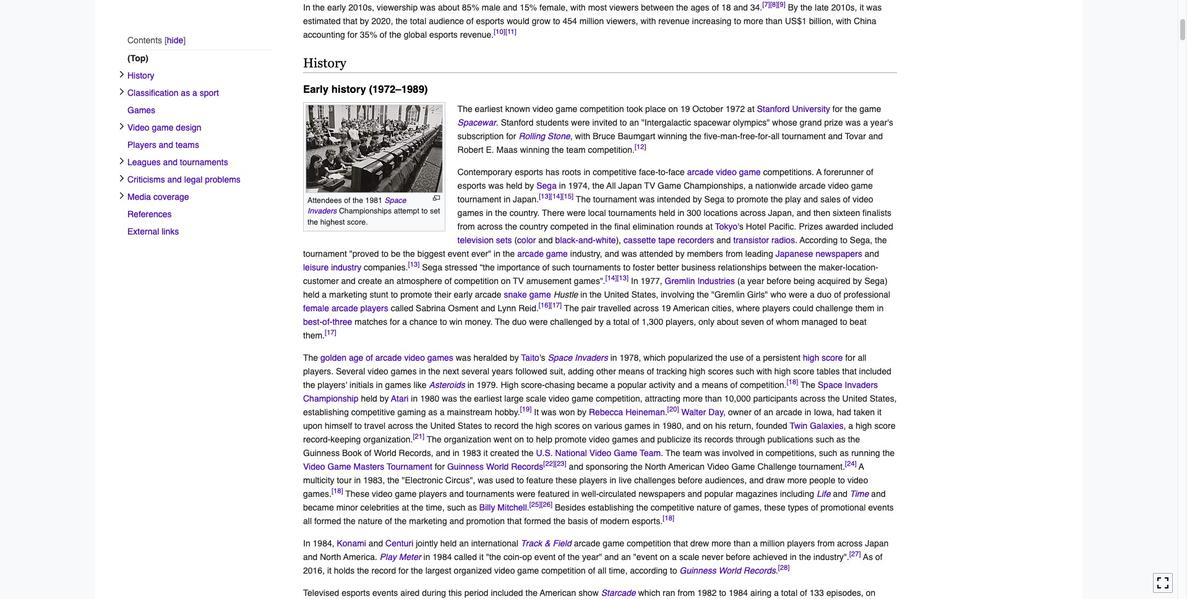Task type: describe. For each thing, give the bounding box(es) containing it.
as inside classification as a sport 'link'
[[181, 88, 190, 98]]

players'
[[318, 380, 347, 390]]

[11]
[[506, 27, 517, 36]]

the down the field
[[568, 552, 580, 562]]

country
[[520, 222, 548, 232]]

in 1980 was the earliest large scale video game competition, attracting more than 10,000 participants across the united states, establishing competitive gaming as a mainstream hobby.
[[303, 394, 897, 417]]

baumgart
[[618, 131, 656, 141]]

of left games,
[[724, 503, 732, 513]]

heralded
[[474, 353, 508, 363]]

19 inside the earliest known video game competition took place on 19 october 1972 at stanford university for the game spacewar
[[681, 104, 691, 114]]

spacewar
[[458, 118, 496, 128]]

1 vertical spatial guinness world records link
[[680, 566, 776, 576]]

video inside in 1980 was the earliest large scale video game competition, attracting more than 10,000 participants across the united states, establishing competitive gaming as a mainstream hobby.
[[549, 394, 570, 404]]

held inside (a year before being acquired by sega) held a marketing stunt to promote their early arcade
[[303, 290, 320, 300]]

[25]
[[530, 500, 541, 509]]

in right tour
[[354, 475, 361, 485]]

iowa,
[[814, 407, 835, 417]]

1 horizontal spatial competitive
[[593, 167, 637, 177]]

had
[[837, 407, 852, 417]]

was inside the tournament was intended by sega to promote the play and sales of video games in the country. there were local tournaments held in 300 locations across japan, and then sixteen finalists from across the country competed in the final elimination rounds at
[[640, 194, 655, 204]]

1 horizontal spatial [13]
[[539, 192, 551, 201]]

high
[[501, 380, 519, 390]]

on inside which ran from 1982 to 1984 airing a total of 133 episodes, on
[[866, 588, 876, 598]]

in left 'japan.'
[[504, 194, 511, 204]]

for inside the earliest known video game competition took place on 19 october 1972 at stanford university for the game spacewar
[[833, 104, 843, 114]]

and up prizes
[[797, 208, 812, 218]]

duo inside matches for a chance to win money. the duo were challenged by a total of 1,300 players, only about seven of whom managed to beat them.
[[513, 317, 527, 327]]

1 vertical spatial space invaders link
[[548, 353, 608, 363]]

games up next
[[428, 353, 454, 363]]

. inside [19] it was won by rebecca heineman . [20] walter day
[[665, 407, 668, 417]]

the inside u.s. national video game team . the team was involved in competitions, such as running the video game masters tournament for guinness world records [22] [23] and sponsoring the north american video game challenge tournament. [24]
[[666, 448, 681, 458]]

invaders for space invaders
[[308, 206, 337, 216]]

sega)
[[865, 276, 888, 286]]

on left his
[[704, 421, 713, 431]]

total inside matches for a chance to win money. the duo were challenged by a total of 1,300 players, only about seven of whom managed to beat them.
[[614, 317, 630, 327]]

1 horizontal spatial [18] link
[[663, 514, 675, 523]]

featured
[[538, 489, 570, 499]]

grow
[[532, 16, 551, 26]]

japan inside the arcade game competition that drew more than a million players from across japan and north america.
[[866, 539, 889, 548]]

the up revenue in the top right of the page
[[677, 2, 689, 12]]

jointly
[[416, 539, 438, 548]]

suit,
[[550, 366, 566, 376]]

the right sega,
[[876, 235, 888, 245]]

to right increasing
[[734, 16, 742, 26]]

and down 'prize'
[[829, 131, 843, 141]]

and up promotional
[[834, 489, 848, 499]]

video up 'championships,'
[[716, 167, 737, 177]]

arcade inside , owner of an arcade in iowa, had taken it upon himself to travel across the united states to record the high scores on various games in 1980, and on his return, founded
[[776, 407, 803, 417]]

1 vertical spatial [13] link
[[408, 260, 420, 269]]

the inside matches for a chance to win money. the duo were challenged by a total of 1,300 players, only about seven of whom managed to beat them.
[[495, 317, 510, 327]]

them.
[[303, 331, 325, 340]]

1978,
[[620, 353, 642, 363]]

300
[[687, 208, 702, 218]]

guinness inside , it holds the record for the largest organized video game competition of all time, according to guinness world records . [28]
[[680, 566, 717, 576]]

customer
[[303, 276, 339, 286]]

to inside the organization went on to help promote video games and publicize its records through publications such as the guinness book of world records, and in 1983 it created the
[[527, 435, 534, 444]]

all inside , it holds the record for the largest organized video game competition of all time, according to guinness world records . [28]
[[598, 566, 607, 576]]

and up would
[[503, 2, 518, 12]]

that inside besides establishing the competitive nature of games, these types of promotional events all formed the nature of the marketing and promotion that formed the basis of modern esports.
[[508, 516, 522, 526]]

chance
[[410, 317, 438, 327]]

were inside [18] these video game players and tournaments were featured in well-circulated newspapers and popular magazines including life and time
[[517, 489, 536, 499]]

foster
[[633, 262, 655, 272]]

"proved
[[350, 249, 379, 259]]

video down games
[[128, 123, 150, 133]]

by left taito at the bottom
[[510, 353, 519, 363]]

of up the their
[[445, 276, 452, 286]]

external links
[[128, 227, 179, 237]]

of-
[[323, 317, 333, 327]]

and became minor celebrities at the time, such as
[[303, 489, 886, 513]]

set
[[430, 206, 440, 216]]

leisure industry link
[[303, 262, 362, 272]]

players inside a multicity tour in 1983, the "electronic circus", was used to feature these players in live challenges before audiences, and draw more people to video games.
[[580, 475, 608, 485]]

"intergalactic
[[642, 118, 692, 128]]

across inside the arcade game competition that drew more than a million players from across japan and north america.
[[838, 539, 863, 548]]

1 vertical spatial winning
[[520, 145, 550, 155]]

the down meter
[[411, 566, 423, 576]]

adding
[[568, 366, 594, 376]]

. inside . according to sega, the tournament "proved to be the biggest event ever" in the
[[796, 235, 798, 245]]

lynn
[[498, 303, 516, 313]]

in right them at bottom right
[[878, 303, 884, 313]]

play
[[380, 552, 397, 562]]

the inside the organization went on to help promote video games and publicize its records through publications such as the guinness book of world records, and in 1983 it created the
[[427, 435, 442, 444]]

, for with
[[571, 131, 573, 141]]

subscription
[[458, 131, 504, 141]]

across inside in 1980 was the earliest large scale video game competition, attracting more than 10,000 participants across the united states, establishing competitive gaming as a mainstream hobby.
[[800, 394, 826, 404]]

of inside play meter in 1984 called it "the coin-op event of the year" and an "event on a scale never before achieved in the industry". [27]
[[558, 552, 566, 562]]

a right use
[[756, 353, 761, 363]]

x small image for criticisms and legal problems
[[118, 175, 126, 182]]

a up walter
[[695, 380, 700, 390]]

esports down 'holds'
[[342, 588, 370, 598]]

and down circus",
[[450, 489, 464, 499]]

video inside [18] these video game players and tournaments were featured in well-circulated newspapers and popular magazines including life and time
[[372, 489, 393, 499]]

championships attempt to set the highest score.
[[308, 206, 440, 226]]

multicity
[[303, 475, 335, 485]]

record inside , owner of an arcade in iowa, had taken it upon himself to travel across the united states to record the high scores on various games in 1980, and on his return, founded
[[495, 421, 519, 431]]

for inside . stanford students were invited to an "intergalactic spacewar olympics" whose grand prize was a year's subscription for
[[506, 131, 517, 141]]

to inside (a year before being acquired by sega) held a marketing stunt to promote their early arcade
[[391, 290, 398, 300]]

by inside the tournament was intended by sega to promote the play and sales of video games in the country. there were local tournaments held in 300 locations across japan, and then sixteen finalists from across the country competed in the final elimination rounds at
[[693, 194, 702, 204]]

sales
[[821, 194, 841, 204]]

activity
[[649, 380, 676, 390]]

classification as a sport
[[128, 88, 219, 98]]

and inside sega stressed "the importance of such tournaments to foster better business relationships between the maker-location- customer and create an atmosphere of competition on tv amusement games".
[[341, 276, 356, 286]]

never
[[702, 552, 724, 562]]

to right used
[[517, 475, 524, 485]]

most
[[588, 2, 607, 12]]

and right '18'
[[734, 2, 748, 12]]

and up the play
[[369, 539, 383, 548]]

of up "amusement"
[[543, 262, 550, 272]]

the up running
[[849, 435, 861, 444]]

all inside besides establishing the competitive nature of games, these types of promotional events all formed the nature of the marketing and promotion that formed the basis of modern esports.
[[303, 516, 312, 526]]

a inside a multicity tour in 1983, the "electronic circus", was used to feature these players in live challenges before audiences, and draw more people to video games.
[[859, 462, 865, 472]]

hide
[[167, 35, 183, 45]]

in for in 1984, konami and centuri jointly held an international track & field
[[303, 539, 311, 548]]

as
[[864, 552, 874, 562]]

esports up sega link
[[515, 167, 544, 177]]

1981
[[366, 196, 383, 205]]

than inside the arcade game competition that drew more than a million players from across japan and north america.
[[734, 539, 751, 548]]

the down minor
[[344, 516, 356, 526]]

games up like
[[391, 366, 417, 376]]

by left atari link
[[380, 394, 389, 404]]

454
[[563, 16, 577, 26]]

than inside in 1980 was the earliest large scale video game competition, attracting more than 10,000 participants across the united states, establishing competitive gaming as a mainstream hobby.
[[706, 394, 722, 404]]

and up drew
[[688, 489, 703, 499]]

of right age
[[366, 353, 373, 363]]

game up the year's
[[860, 104, 882, 114]]

that inside the 'by the late 2010s, it was estimated that by 2020, the total audience of esports would grow to 454 million viewers, with revenue increasing to more than'
[[343, 16, 358, 26]]

the down america.
[[357, 566, 369, 576]]

1 vertical spatial nature
[[358, 516, 383, 526]]

stanford university link
[[757, 104, 831, 114]]

several
[[336, 366, 365, 376]]

arcade game competition that drew more than a million players from across japan and north america.
[[303, 539, 889, 562]]

of left 1,300 at the bottom right
[[633, 317, 640, 327]]

to left 'be'
[[382, 249, 389, 259]]

game inside in 1980 was the earliest large scale video game competition, attracting more than 10,000 participants across the united states, establishing competitive gaming as a mainstream hobby.
[[572, 394, 594, 404]]

1974,
[[569, 181, 590, 191]]

as inside the organization went on to help promote video games and publicize its records through publications such as the guinness book of world records, and in 1983 it created the
[[837, 435, 846, 444]]

to down awarded
[[841, 235, 848, 245]]

fullscreen image
[[1158, 577, 1170, 590]]

[20]
[[668, 405, 679, 414]]

managed
[[802, 317, 838, 327]]

televised
[[303, 588, 339, 598]]

records inside , it holds the record for the largest organized video game competition of all time, according to guinness world records . [28]
[[744, 566, 776, 576]]

united inside in 1980 was the earliest large scale video game competition, attracting more than 10,000 participants across the united states, establishing competitive gaming as a mainstream hobby.
[[843, 394, 868, 404]]

taken
[[854, 407, 875, 417]]

coin-
[[504, 552, 523, 562]]

duo inside the snake game hustle in the united states, involving the "gremlin girls" who were a duo of professional female arcade players called sabrina osment and lynn reid. [16] [17] the pair travelled across 19 american cities, where players could challenge them in best-of-three
[[818, 290, 832, 300]]

in inside asteroids in 1979. high score-chasing became a popular activity and a means of competition. [18] the
[[468, 380, 475, 390]]

spacewar
[[694, 118, 731, 128]]

in left 1980,
[[654, 421, 660, 431]]

1 formed from the left
[[314, 516, 341, 526]]

university
[[793, 104, 831, 114]]

[25] link
[[530, 500, 541, 509]]

1984 inside play meter in 1984 called it "the coin-op event of the year" and an "event on a scale never before achieved in the industry". [27]
[[433, 552, 452, 562]]

video up the sponsoring
[[590, 448, 612, 458]]

games link
[[128, 102, 272, 119]]

a up competition, in the right bottom of the page
[[611, 380, 616, 390]]

, for it
[[323, 566, 325, 576]]

three
[[333, 317, 352, 327]]

the down sets
[[503, 249, 515, 259]]

1979.
[[477, 380, 499, 390]]

in right achieved
[[790, 552, 797, 562]]

(top)
[[128, 53, 149, 63]]

1 horizontal spatial [13] link
[[539, 192, 551, 201]]

held right jointly
[[441, 539, 457, 548]]

arcade game industry, and was attended by members from leading japanese newspapers and leisure industry companies. [13]
[[303, 249, 880, 272]]

from inside the tournament was intended by sega to promote the play and sales of video games in the country. there were local tournaments held in 300 locations across japan, and then sixteen finalists from across the country competed in the final elimination rounds at
[[458, 222, 475, 232]]

classification
[[128, 88, 179, 98]]

score inside , a high score record-keeping organization.
[[875, 421, 896, 431]]

of left '18'
[[712, 2, 720, 12]]

a inside play meter in 1984 called it "the coin-op event of the year" and an "event on a scale never before achieved in the industry". [27]
[[672, 552, 677, 562]]

1 vertical spatial [17]
[[325, 328, 337, 337]]

the up estimated
[[313, 2, 325, 12]]

relationships
[[719, 262, 767, 272]]

0 vertical spatial which
[[644, 353, 666, 363]]

such inside sega stressed "the importance of such tournaments to foster better business relationships between the maker-location- customer and create an atmosphere of competition on tv amusement games".
[[552, 262, 571, 272]]

a left chance
[[403, 317, 407, 327]]

late
[[815, 2, 829, 12]]

the down [19] link
[[522, 421, 534, 431]]

amusement
[[527, 276, 572, 286]]

2 formed from the left
[[524, 516, 551, 526]]

competition inside the arcade game competition that drew more than a million players from across japan and north america.
[[627, 539, 672, 548]]

championships,
[[684, 181, 746, 191]]

a inside the snake game hustle in the united states, involving the "gremlin girls" who were a duo of professional female arcade players called sabrina osment and lynn reid. [16] [17] the pair travelled across 19 american cities, where players could challenge them in best-of-three
[[810, 290, 815, 300]]

with inside 1 billion, with china accounting for 35% of the global esports revenue.
[[837, 16, 852, 26]]

the left five-
[[690, 131, 702, 141]]

game inside in 1974, the all japan tv game championships, a nationwide arcade video game tournament in japan.
[[852, 181, 873, 191]]

records inside u.s. national video game team . the team was involved in competitions, such as running the video game masters tournament for guinness world records [22] [23] and sponsoring the north american video game challenge tournament. [24]
[[511, 462, 544, 472]]

0 horizontal spatial history
[[128, 71, 154, 81]]

million inside the 'by the late 2010s, it was estimated that by 2020, the total audience of esports would grow to 454 million viewers, with revenue increasing to more than'
[[580, 16, 604, 26]]

atari link
[[391, 394, 409, 404]]

to left beat
[[841, 317, 848, 327]]

in up like
[[419, 366, 426, 376]]

0 horizontal spatial between
[[641, 2, 674, 12]]

sega for sega stressed "the importance of such tournaments to foster better business relationships between the maker-location- customer and create an atmosphere of competition on tv amusement games".
[[422, 262, 443, 272]]

was up several
[[456, 353, 471, 363]]

other
[[597, 366, 616, 376]]

0 horizontal spatial [17] link
[[325, 328, 337, 337]]

game up nationwide
[[740, 167, 761, 177]]

the down the "players."
[[303, 380, 315, 390]]

local
[[589, 208, 606, 218]]

in left the live at the right bottom of page
[[610, 475, 617, 485]]

0 horizontal spatial 's
[[540, 353, 546, 363]]

0 vertical spatial score
[[822, 353, 843, 363]]

gaming
[[398, 407, 426, 417]]

contents
[[128, 35, 162, 45]]

of inside the organization went on to help promote video games and publicize its records through publications such as the guinness book of world records, and in 1983 it created the
[[364, 448, 372, 458]]

before inside (a year before being acquired by sega) held a marketing stunt to promote their early arcade
[[767, 276, 792, 286]]

tokyo 's hotel pacific. prizes awarded included television sets ( color and black-and-white ), cassette tape recorders and transistor radios
[[458, 222, 894, 245]]

coverage
[[154, 192, 189, 202]]

accounting
[[303, 29, 345, 39]]

and inside a multicity tour in 1983, the "electronic circus", was used to feature these players in live challenges before audiences, and draw more people to video games.
[[750, 475, 764, 485]]

and inside , owner of an arcade in iowa, had taken it upon himself to travel across the united states to record the high scores on various games in 1980, and on his return, founded
[[687, 421, 701, 431]]

the left u.s.
[[522, 448, 534, 458]]

, for a
[[844, 421, 847, 431]]

0 horizontal spatial [14]
[[551, 192, 562, 201]]

game up students
[[556, 104, 578, 114]]

0 vertical spatial [18] link
[[787, 378, 799, 387]]

in right roots
[[584, 167, 591, 177]]

video game design
[[128, 123, 202, 133]]

x small image for video
[[118, 123, 126, 130]]

of inside 1 billion, with china accounting for 35% of the global esports revenue.
[[380, 29, 387, 39]]

[16] link
[[539, 301, 551, 310]]

x small image for classification as a sport
[[118, 88, 126, 96]]

game down involved
[[732, 462, 756, 472]]

video up multicity at the bottom left of the page
[[303, 462, 325, 472]]

the up [21] on the bottom
[[416, 421, 428, 431]]

the up ( at the top of the page
[[505, 222, 518, 232]]

sega link
[[537, 181, 557, 191]]

and right records,
[[436, 448, 451, 458]]

konami
[[337, 539, 366, 548]]

the inside the earliest known video game competition took place on 19 october 1972 at stanford university for the game spacewar
[[458, 104, 473, 114]]

and up "location-"
[[865, 249, 880, 259]]

than inside the 'by the late 2010s, it was estimated that by 2020, the total audience of esports would grow to 454 million viewers, with revenue increasing to more than'
[[766, 16, 783, 26]]

the up mainstream
[[460, 394, 472, 404]]

2 vertical spatial included
[[491, 588, 523, 598]]

stanford inside the earliest known video game competition took place on 19 october 1972 at stanford university for the game spacewar
[[757, 104, 790, 114]]

0 horizontal spatial early
[[327, 2, 346, 12]]

earliest inside in 1980 was the earliest large scale video game competition, attracting more than 10,000 participants across the united states, establishing competitive gaming as a mainstream hobby.
[[474, 394, 502, 404]]

1 horizontal spatial space
[[548, 353, 573, 363]]

and up the team
[[641, 435, 655, 444]]

to right the states
[[485, 421, 492, 431]]

0 vertical spatial [14] link
[[551, 192, 562, 201]]

2 vertical spatial american
[[540, 588, 576, 598]]

game up tour
[[328, 462, 351, 472]]

game up the sponsoring
[[614, 448, 638, 458]]

invaders for space invaders championship
[[845, 380, 879, 390]]

tournaments inside the leagues and tournaments 'link'
[[180, 157, 228, 167]]

history link
[[128, 67, 272, 84]]

space for space invaders championship
[[818, 380, 843, 390]]

legal
[[184, 175, 203, 185]]

1 horizontal spatial invaders
[[575, 353, 608, 363]]

video inside the tournament was intended by sega to promote the play and sales of video games in the country. there were local tournaments held in 300 locations across japan, and then sixteen finalists from across the country competed in the final elimination rounds at
[[853, 194, 874, 204]]

games,
[[734, 503, 762, 513]]

states, inside the snake game hustle in the united states, involving the "gremlin girls" who were a duo of professional female arcade players called sabrina osment and lynn reid. [16] [17] the pair travelled across 19 american cities, where players could challenge them in best-of-three
[[632, 290, 659, 300]]

the down , it holds the record for the largest organized video game competition of all time, according to guinness world records . [28]
[[526, 588, 538, 598]]

from inside the arcade game competition that drew more than a million players from across japan and north america.
[[818, 539, 835, 548]]

0 horizontal spatial about
[[438, 2, 460, 12]]

[24] link
[[846, 460, 857, 468]]

1 horizontal spatial [14] link
[[606, 274, 617, 283]]

high down persistent
[[775, 366, 791, 376]]

the down gremlin industries link
[[697, 290, 709, 300]]

in up held by atari
[[376, 380, 383, 390]]

north inside u.s. national video game team . the team was involved in competitions, such as running the video game masters tournament for guinness world records [22] [23] and sponsoring the north american video game challenge tournament. [24]
[[645, 462, 667, 472]]

"the
[[480, 262, 495, 272]]

the up white
[[600, 222, 612, 232]]

a down travelled
[[606, 317, 611, 327]]

and down the leagues and tournaments
[[167, 175, 182, 185]]

by inside [19] it was won by rebecca heineman . [20] walter day
[[578, 407, 587, 417]]

video up like
[[405, 353, 425, 363]]

life
[[817, 489, 831, 499]]

media
[[128, 192, 151, 202]]

and inside the arcade game competition that drew more than a million players from across japan and north america.
[[303, 552, 318, 562]]

scores inside , owner of an arcade in iowa, had taken it upon himself to travel across the united states to record the high scores on various games in 1980, and on his return, founded
[[555, 421, 580, 431]]

these
[[346, 489, 370, 499]]

x small image for history
[[118, 71, 126, 78]]

game up the players and teams
[[152, 123, 174, 133]]

1 vertical spatial [18] link
[[332, 487, 343, 495]]

game inside the snake game hustle in the united states, involving the "gremlin girls" who were a duo of professional female arcade players called sabrina osment and lynn reid. [16] [17] the pair travelled across 19 american cities, where players could challenge them in best-of-three
[[530, 290, 551, 300]]

establishing inside in 1980 was the earliest large scale video game competition, attracting more than 10,000 participants across the united states, establishing competitive gaming as a mainstream hobby.
[[303, 407, 349, 417]]

the right "by"
[[801, 2, 813, 12]]

rebecca heineman link
[[589, 407, 665, 417]]

the left use
[[716, 353, 728, 363]]

such inside u.s. national video game team . the team was involved in competitions, such as running the video game masters tournament for guinness world records [22] [23] and sponsoring the north american video game challenge tournament. [24]
[[820, 448, 838, 458]]

1 horizontal spatial history
[[303, 55, 347, 70]]

of up "championships"
[[344, 196, 351, 205]]

members
[[688, 249, 724, 259]]

space for space invaders
[[385, 196, 406, 205]]

the inside and became minor celebrities at the time, such as
[[412, 503, 424, 513]]

15%
[[520, 2, 537, 12]]

was inside . stanford students were invited to an "intergalactic spacewar olympics" whose grand prize was a year's subscription for
[[846, 118, 861, 128]]

0 horizontal spatial events
[[373, 588, 398, 598]]

2010s, for early
[[349, 2, 375, 12]]

the left industry".
[[800, 552, 812, 562]]

players inside [18] these video game players and tournaments were featured in well-circulated newspapers and popular magazines including life and time
[[419, 489, 447, 499]]

and down the year's
[[869, 131, 884, 141]]

to down [24]
[[838, 475, 846, 485]]

players down 'who'
[[763, 303, 791, 313]]

[14] inside [14] [13] in 1977, gremlin industries
[[606, 274, 617, 283]]

keeping
[[331, 435, 361, 444]]

the inside the tournament was intended by sega to promote the play and sales of video games in the country. there were local tournaments held in 300 locations across japan, and then sixteen finalists from across the country competed in the final elimination rounds at
[[576, 194, 591, 204]]

[26] link
[[541, 500, 553, 509]]

x small image for leagues and tournaments
[[118, 157, 126, 165]]

0 horizontal spatial guinness world records link
[[448, 462, 544, 472]]

competition,
[[596, 394, 643, 404]]

in down local
[[591, 222, 598, 232]]

on inside the organization went on to help promote video games and publicize its records through publications such as the guinness book of world records, and in 1983 it created the
[[515, 435, 524, 444]]

feature
[[527, 475, 554, 485]]

leading
[[746, 249, 774, 259]]

and down tokyo link
[[717, 235, 731, 245]]

in up 'other' on the right bottom of the page
[[611, 353, 618, 363]]

the inside 1 billion, with china accounting for 35% of the global esports revenue.
[[390, 29, 402, 39]]

held inside competitions. a forerunner of esports was held by
[[506, 181, 523, 191]]



Task type: locate. For each thing, give the bounding box(es) containing it.
0 vertical spatial 1984
[[433, 552, 452, 562]]

0 vertical spatial x small image
[[118, 123, 126, 130]]

of inside the as of 2016
[[876, 552, 883, 562]]

0 horizontal spatial nature
[[358, 516, 383, 526]]

competition inside the earliest known video game competition took place on 19 october 1972 at stanford university for the game spacewar
[[580, 104, 625, 114]]

of right basis
[[591, 516, 598, 526]]

that left drew
[[674, 539, 688, 548]]

0 horizontal spatial 1984
[[433, 552, 452, 562]]

a
[[193, 88, 197, 98], [864, 118, 869, 128], [749, 181, 753, 191], [322, 290, 327, 300], [810, 290, 815, 300], [403, 317, 407, 327], [606, 317, 611, 327], [756, 353, 761, 363], [611, 380, 616, 390], [695, 380, 700, 390], [440, 407, 445, 417], [849, 421, 854, 431], [753, 539, 758, 548], [672, 552, 677, 562], [774, 588, 779, 598]]

various
[[595, 421, 623, 431]]

roots
[[562, 167, 582, 177]]

1 horizontal spatial total
[[614, 317, 630, 327]]

1 vertical spatial [18]
[[332, 487, 343, 495]]

1 vertical spatial space
[[548, 353, 573, 363]]

were inside the snake game hustle in the united states, involving the "gremlin girls" who were a duo of professional female arcade players called sabrina osment and lynn reid. [16] [17] the pair travelled across 19 american cities, where players could challenge them in best-of-three
[[789, 290, 808, 300]]

. down publicize
[[661, 448, 664, 458]]

1 horizontal spatial [14]
[[606, 274, 617, 283]]

competitions.
[[764, 167, 815, 177]]

1 horizontal spatial early
[[454, 290, 473, 300]]

book
[[342, 448, 362, 458]]

tournament up leisure industry link
[[303, 249, 347, 259]]

1 vertical spatial in
[[631, 276, 639, 286]]

on inside sega stressed "the importance of such tournaments to foster better business relationships between the maker-location- customer and create an atmosphere of competition on tv amusement games".
[[501, 276, 511, 286]]

states, inside in 1980 was the earliest large scale video game competition, attracting more than 10,000 participants across the united states, establishing competitive gaming as a mainstream hobby.
[[870, 394, 897, 404]]

taito
[[521, 353, 540, 363]]

1 2010s, from the left
[[349, 2, 375, 12]]

1 vertical spatial earliest
[[474, 394, 502, 404]]

held up 'japan.'
[[506, 181, 523, 191]]

1 vertical spatial event
[[535, 552, 556, 562]]

cassette tape recorders link
[[624, 235, 715, 245]]

the inside asteroids in 1979. high score-chasing became a popular activity and a means of competition. [18] the
[[801, 380, 816, 390]]

the inside sega stressed "the importance of such tournaments to foster better business relationships between the maker-location- customer and create an atmosphere of competition on tv amusement games".
[[805, 262, 817, 272]]

[19] link
[[520, 405, 532, 414]]

2010s, for late
[[832, 2, 858, 12]]

esports inside the 'by the late 2010s, it was estimated that by 2020, the total audience of esports would grow to 454 million viewers, with revenue increasing to more than'
[[476, 16, 505, 26]]

, inside , owner of an arcade in iowa, had taken it upon himself to travel across the united states to record the high scores on various games in 1980, and on his return, founded
[[724, 407, 726, 417]]

, a high score record-keeping organization.
[[303, 421, 896, 444]]

besides
[[555, 503, 586, 513]]

2 2010s, from the left
[[832, 2, 858, 12]]

0 horizontal spatial a
[[817, 167, 822, 177]]

billy
[[480, 503, 496, 513]]

1 vertical spatial promote
[[401, 290, 432, 300]]

0 vertical spatial total
[[410, 16, 427, 26]]

these
[[556, 475, 577, 485], [765, 503, 786, 513]]

across up television sets link at the left of the page
[[478, 222, 503, 232]]

to inside , it holds the record for the largest organized video game competition of all time, according to guinness world records . [28]
[[670, 566, 678, 576]]

united up travelled
[[604, 290, 629, 300]]

centuri
[[386, 539, 414, 548]]

scale down drew
[[680, 552, 700, 562]]

arcade right age
[[376, 353, 402, 363]]

tournament inside . according to sega, the tournament "proved to be the biggest event ever" in the
[[303, 249, 347, 259]]

[26]
[[541, 500, 553, 509]]

estimated
[[303, 16, 341, 26]]

sega inside the tournament was intended by sega to promote the play and sales of video games in the country. there were local tournaments held in 300 locations across japan, and then sixteen finalists from across the country competed in the final elimination rounds at
[[705, 194, 725, 204]]

1 horizontal spatial marketing
[[409, 516, 447, 526]]

x small image
[[118, 123, 126, 130], [118, 192, 126, 200]]

tables
[[817, 366, 840, 376]]

by inside matches for a chance to win money. the duo were challenged by a total of 1,300 players, only about seven of whom managed to beat them.
[[595, 317, 604, 327]]

1 horizontal spatial sega
[[537, 181, 557, 191]]

japan up as
[[866, 539, 889, 548]]

0 vertical spatial winning
[[658, 131, 688, 141]]

with inside , with bruce baumgart winning the five-man-free-for-all tournament and tovar and robert e. maas winning the team competition.
[[575, 131, 591, 141]]

1982
[[698, 588, 717, 598]]

1 vertical spatial [14] link
[[606, 274, 617, 283]]

where
[[737, 303, 761, 313]]

0 horizontal spatial [13]
[[408, 260, 420, 269]]

this
[[449, 588, 462, 598]]

0 horizontal spatial score
[[794, 366, 815, 376]]

walter day link
[[682, 407, 724, 417]]

[17] link
[[551, 301, 562, 310], [325, 328, 337, 337]]

0 horizontal spatial stanford
[[501, 118, 534, 128]]

1 vertical spatial means
[[702, 380, 728, 390]]

. inside the billy mitchell . [25] [26]
[[527, 503, 530, 513]]

0 vertical spatial record
[[495, 421, 519, 431]]

and up 2016
[[303, 552, 318, 562]]

video
[[533, 104, 554, 114], [716, 167, 737, 177], [829, 181, 849, 191], [853, 194, 874, 204], [405, 353, 425, 363], [368, 366, 389, 376], [549, 394, 570, 404], [589, 435, 610, 444], [848, 475, 869, 485], [372, 489, 393, 499], [495, 566, 515, 576]]

event
[[448, 249, 469, 259], [535, 552, 556, 562]]

of down the 2020,
[[380, 29, 387, 39]]

hide button
[[165, 35, 186, 45]]

locations
[[704, 208, 738, 218]]

0 horizontal spatial record
[[372, 566, 396, 576]]

games.
[[303, 489, 332, 499]]

[18] these video game players and tournaments were featured in well-circulated newspapers and popular magazines including life and time
[[332, 487, 869, 499]]

a inside in 1980 was the earliest large scale video game competition, attracting more than 10,000 participants across the united states, establishing competitive gaming as a mainstream hobby.
[[440, 407, 445, 417]]

participants
[[754, 394, 798, 404]]

students
[[536, 118, 569, 128]]

0 vertical spatial before
[[767, 276, 792, 286]]

and down white
[[605, 249, 620, 259]]

2010s, inside the 'by the late 2010s, it was estimated that by 2020, the total audience of esports would grow to 454 million viewers, with revenue increasing to more than'
[[832, 2, 858, 12]]

for left 35%
[[348, 29, 358, 39]]

0 horizontal spatial million
[[580, 16, 604, 26]]

in inside . according to sega, the tournament "proved to be the biggest event ever" in the
[[494, 249, 501, 259]]

a inside which ran from 1982 to 1984 airing a total of 133 episodes, on
[[774, 588, 779, 598]]

which up tracking
[[644, 353, 666, 363]]

[10] [11]
[[494, 27, 517, 36]]

in for in the early 2010s, viewership was about 85% male and 15% female, with most viewers between the ages of 18 and 34.
[[303, 2, 311, 12]]

for up maas
[[506, 131, 517, 141]]

competitive up all
[[593, 167, 637, 177]]

competitions,
[[766, 448, 817, 458]]

on up ""intergalactic"
[[669, 104, 678, 114]]

0 horizontal spatial united
[[430, 421, 456, 431]]

2 vertical spatial [13] link
[[617, 274, 629, 283]]

design
[[176, 123, 202, 133]]

1 vertical spatial stanford
[[501, 118, 534, 128]]

beat
[[850, 317, 867, 327]]

high score link
[[803, 353, 843, 363]]

2 horizontal spatial united
[[843, 394, 868, 404]]

across down gaming
[[388, 421, 414, 431]]

2 x small image from the top
[[118, 192, 126, 200]]

on inside the earliest known video game competition took place on 19 october 1972 at stanford university for the game spacewar
[[669, 104, 678, 114]]

games down various
[[612, 435, 638, 444]]

1 horizontal spatial million
[[761, 539, 785, 548]]

recorders
[[678, 235, 715, 245]]

about down "cities,"
[[717, 317, 739, 327]]

an left "event
[[622, 552, 631, 562]]

0 horizontal spatial tv
[[513, 276, 524, 286]]

cassette
[[624, 235, 656, 245]]

[18] inside [18] these video game players and tournaments were featured in well-circulated newspapers and popular magazines including life and time
[[332, 487, 343, 495]]

to right 1982
[[720, 588, 727, 598]]

with inside the 'by the late 2010s, it was estimated that by 2020, the total audience of esports would grow to 454 million viewers, with revenue increasing to more than'
[[641, 16, 656, 26]]

held by atari
[[359, 394, 409, 404]]

[23] link
[[555, 460, 567, 468]]

games up "atari"
[[385, 380, 411, 390]]

high down "taken"
[[856, 421, 873, 431]]

[13] inside [14] [13] in 1977, gremlin industries
[[617, 274, 629, 283]]

early up estimated
[[327, 2, 346, 12]]

1 vertical spatial called
[[455, 552, 477, 562]]

game down op
[[518, 566, 539, 576]]

help
[[536, 435, 553, 444]]

of left "whom" on the bottom of page
[[767, 317, 774, 327]]

2 horizontal spatial sega
[[705, 194, 725, 204]]

2 x small image from the top
[[118, 88, 126, 96]]

2 vertical spatial total
[[782, 588, 798, 598]]

acquired
[[818, 276, 851, 286]]

travelled
[[599, 303, 631, 313]]

1 horizontal spatial nature
[[697, 503, 722, 513]]

0 vertical spatial [17] link
[[551, 301, 562, 310]]

event down track & field link
[[535, 552, 556, 562]]

of right as
[[876, 552, 883, 562]]

to inside the tournament was intended by sega to promote the play and sales of video games in the country. there were local tournaments held in 300 locations across japan, and then sixteen finalists from across the country competed in the final elimination rounds at
[[727, 194, 735, 204]]

guinness up circus",
[[448, 462, 484, 472]]

popular inside asteroids in 1979. high score-chasing became a popular activity and a means of competition. [18] the
[[618, 380, 647, 390]]

1 horizontal spatial score
[[822, 353, 843, 363]]

his
[[716, 421, 727, 431]]

space invaders link
[[308, 196, 406, 216], [548, 353, 608, 363]]

all down year"
[[598, 566, 607, 576]]

a inside , a high score record-keeping organization.
[[849, 421, 854, 431]]

game up [16] link
[[530, 290, 551, 300]]

year"
[[582, 552, 602, 562]]

1 vertical spatial these
[[765, 503, 786, 513]]

0 vertical spatial space invaders link
[[308, 196, 406, 216]]

1 horizontal spatial duo
[[818, 290, 832, 300]]

0 horizontal spatial marketing
[[329, 290, 367, 300]]

0 vertical spatial included
[[862, 222, 894, 232]]

country.
[[510, 208, 540, 218]]

were inside the tournament was intended by sega to promote the play and sales of video games in the country. there were local tournaments held in 300 locations across japan, and then sixteen finalists from across the country competed in the final elimination rounds at
[[567, 208, 586, 218]]

nationwide
[[756, 181, 797, 191]]

was inside u.s. national video game team . the team was involved in competitions, such as running the video game masters tournament for guinness world records [22] [23] and sponsoring the north american video game challenge tournament. [24]
[[705, 448, 720, 458]]

1983,
[[364, 475, 385, 485]]

[28]
[[779, 564, 790, 572]]

total
[[410, 16, 427, 26], [614, 317, 630, 327], [782, 588, 798, 598]]

sixteen
[[833, 208, 861, 218]]

the up the spacewar
[[458, 104, 473, 114]]

running
[[852, 448, 881, 458]]

persistent
[[763, 353, 801, 363]]

several
[[462, 366, 490, 376]]

0 horizontal spatial scores
[[555, 421, 580, 431]]

(
[[515, 235, 518, 245]]

such inside the organization went on to help promote video games and publicize its records through publications such as the guinness book of world records, and in 1983 it created the
[[816, 435, 835, 444]]

for inside for all players. several video games in the next several years followed suit, adding other means of tracking high scores such with high score tables that included the players' initials in games like
[[846, 353, 856, 363]]

arcade inside the arcade game competition that drew more than a million players from across japan and north america.
[[574, 539, 601, 548]]

0 vertical spatial invaders
[[308, 206, 337, 216]]

and up then
[[804, 194, 819, 204]]

early inside (a year before being acquired by sega) held a marketing stunt to promote their early arcade
[[454, 290, 473, 300]]

an down companies. at the left
[[385, 276, 394, 286]]

external links link
[[128, 223, 272, 240]]

. up the japanese
[[796, 235, 798, 245]]

for inside u.s. national video game team . the team was involved in competitions, such as running the video game masters tournament for guinness world records [22] [23] and sponsoring the north american video game challenge tournament. [24]
[[435, 462, 445, 472]]

2 horizontal spatial competitive
[[651, 503, 695, 513]]

leagues
[[128, 157, 161, 167]]

competition inside , it holds the record for the largest organized video game competition of all time, according to guinness world records . [28]
[[542, 566, 586, 576]]

across
[[741, 208, 766, 218], [478, 222, 503, 232], [634, 303, 659, 313], [800, 394, 826, 404], [388, 421, 414, 431], [838, 539, 863, 548]]

american up players,
[[674, 303, 710, 313]]

which left ran
[[639, 588, 661, 598]]

early up osment on the bottom
[[454, 290, 473, 300]]

team down 'its'
[[683, 448, 703, 458]]

across up iowa,
[[800, 394, 826, 404]]

according
[[800, 235, 838, 245]]

2 horizontal spatial before
[[767, 276, 792, 286]]

japan inside in 1974, the all japan tv game championships, a nationwide arcade video game tournament in japan.
[[619, 181, 642, 191]]

1 horizontal spatial north
[[645, 462, 667, 472]]

total down [28]
[[782, 588, 798, 598]]

means inside for all players. several video games in the next several years followed suit, adding other means of tracking high scores such with high score tables that included the players' initials in games like
[[619, 366, 645, 376]]

game inside [18] these video game players and tournaments were featured in well-circulated newspapers and popular magazines including life and time
[[395, 489, 417, 499]]

game down black-
[[547, 249, 568, 259]]

1 horizontal spatial formed
[[524, 516, 551, 526]]

a left the year's
[[864, 118, 869, 128]]

involved
[[723, 448, 755, 458]]

, inside , it holds the record for the largest organized video game competition of all time, according to guinness world records . [28]
[[323, 566, 325, 576]]

united inside the snake game hustle in the united states, involving the "gremlin girls" who were a duo of professional female arcade players called sabrina osment and lynn reid. [16] [17] the pair travelled across 19 american cities, where players could challenge them in best-of-three
[[604, 290, 629, 300]]

19
[[681, 104, 691, 114], [662, 303, 671, 313]]

tournament inside the tournament was intended by sega to promote the play and sales of video games in the country. there were local tournaments held in 300 locations across japan, and then sixteen finalists from across the country competed in the final elimination rounds at
[[594, 194, 637, 204]]

these inside a multicity tour in 1983, the "electronic circus", was used to feature these players in live challenges before audiences, and draw more people to video games.
[[556, 475, 577, 485]]

and inside besides establishing the competitive nature of games, these types of promotional events all formed the nature of the marketing and promotion that formed the basis of modern esports.
[[450, 516, 464, 526]]

high down popularized
[[690, 366, 706, 376]]

television
[[458, 235, 494, 245]]

sega for sega link
[[537, 181, 557, 191]]

1 vertical spatial 's
[[540, 353, 546, 363]]

before inside a multicity tour in 1983, the "electronic circus", was used to feature these players in live challenges before audiences, and draw more people to video games.
[[678, 475, 703, 485]]

cities,
[[712, 303, 734, 313]]

establishing inside besides establishing the competitive nature of games, these types of promotional events all formed the nature of the marketing and promotion that formed the basis of modern esports.
[[588, 503, 634, 513]]

esports down male
[[476, 16, 505, 26]]

2 horizontal spatial at
[[748, 104, 755, 114]]

1 vertical spatial than
[[706, 394, 722, 404]]

4 x small image from the top
[[118, 175, 126, 182]]

0 horizontal spatial [17]
[[325, 328, 337, 337]]

tv inside in 1974, the all japan tv game championships, a nationwide arcade video game tournament in japan.
[[645, 181, 656, 191]]

with up 454
[[571, 2, 586, 12]]

3 x small image from the top
[[118, 157, 126, 165]]

[14] down sega link
[[551, 192, 562, 201]]

in left 300
[[678, 208, 685, 218]]

[18] for [18] these video game players and tournaments were featured in well-circulated newspapers and popular magazines including life and time
[[332, 487, 343, 495]]

tournaments inside [18] these video game players and tournaments were featured in well-circulated newspapers and popular magazines including life and time
[[466, 489, 515, 499]]

events inside besides establishing the competitive nature of games, these types of promotional events all formed the nature of the marketing and promotion that formed the basis of modern esports.
[[869, 503, 894, 513]]

the down the 2020,
[[390, 29, 402, 39]]

[18] link down challenges on the bottom of the page
[[663, 514, 675, 523]]

by up 'japan.'
[[525, 181, 534, 191]]

game inside in 1974, the all japan tv game championships, a nationwide arcade video game tournament in japan.
[[658, 181, 682, 191]]

1 vertical spatial scores
[[555, 421, 580, 431]]

the up iowa,
[[828, 394, 840, 404]]

0 horizontal spatial called
[[391, 303, 414, 313]]

game inside , it holds the record for the largest organized video game competition of all time, according to guinness world records . [28]
[[518, 566, 539, 576]]

and left promotion
[[450, 516, 464, 526]]

world inside the organization went on to help promote video games and publicize its records through publications such as the guinness book of world records, and in 1983 it created the
[[374, 448, 397, 458]]

's inside tokyo 's hotel pacific. prizes awarded included television sets ( color and black-and-white ), cassette tape recorders and transistor radios
[[738, 222, 744, 232]]

popular up competition, in the right bottom of the page
[[618, 380, 647, 390]]

on inside play meter in 1984 called it "the coin-op event of the year" and an "event on a scale never before achieved in the industry". [27]
[[660, 552, 670, 562]]

of inside the 'by the late 2010s, it was estimated that by 2020, the total audience of esports would grow to 454 million viewers, with revenue increasing to more than'
[[467, 16, 474, 26]]

to left help
[[527, 435, 534, 444]]

of inside asteroids in 1979. high score-chasing became a popular activity and a means of competition. [18] the
[[731, 380, 738, 390]]

called inside the snake game hustle in the united states, involving the "gremlin girls" who were a duo of professional female arcade players called sabrina osment and lynn reid. [16] [17] the pair travelled across 19 american cities, where players could challenge them in best-of-three
[[391, 303, 414, 313]]

the down nationwide
[[771, 194, 783, 204]]

0 vertical spatial early
[[327, 2, 346, 12]]

[21]
[[413, 432, 425, 441]]

1 x small image from the top
[[118, 123, 126, 130]]

arcade inside (a year before being acquired by sega) held a marketing stunt to promote their early arcade
[[475, 290, 502, 300]]

held
[[506, 181, 523, 191], [659, 208, 676, 218], [303, 290, 320, 300], [361, 394, 378, 404], [441, 539, 457, 548]]

tv
[[645, 181, 656, 191], [513, 276, 524, 286]]

2 vertical spatial at
[[402, 503, 409, 513]]

"event
[[634, 552, 658, 562]]

0 vertical spatial japan
[[619, 181, 642, 191]]

x small image
[[118, 71, 126, 78], [118, 88, 126, 96], [118, 157, 126, 165], [118, 175, 126, 182]]

0 vertical spatial time,
[[426, 503, 445, 513]]

high inside , a high score record-keeping organization.
[[856, 421, 873, 431]]

publicize
[[658, 435, 691, 444]]

included inside for all players. several video games in the next several years followed suit, adding other means of tracking high scores such with high score tables that included the players' initials in games like
[[860, 366, 892, 376]]

draw
[[767, 475, 785, 485]]

space invaders link up the adding
[[548, 353, 608, 363]]

centuri link
[[386, 539, 414, 548]]

1 horizontal spatial [17]
[[551, 301, 562, 310]]

challenged
[[551, 317, 593, 327]]

world down the created
[[487, 462, 509, 472]]

billy mitchell . [25] [26]
[[480, 500, 553, 513]]

media coverage link
[[128, 188, 272, 206]]

0 vertical spatial world
[[374, 448, 397, 458]]

18
[[722, 2, 732, 12]]

american inside u.s. national video game team . the team was involved in competitions, such as running the video game masters tournament for guinness world records [22] [23] and sponsoring the north american video game challenge tournament. [24]
[[669, 462, 705, 472]]

2 vertical spatial in
[[303, 539, 311, 548]]

pair
[[582, 303, 596, 313]]

a left forerunner
[[817, 167, 822, 177]]

starcade link
[[602, 588, 636, 598]]

1 vertical spatial at
[[706, 222, 713, 232]]

means down 1978,
[[619, 366, 645, 376]]

0 horizontal spatial team
[[567, 145, 586, 155]]

[15]
[[562, 192, 574, 201]]

esports inside 1 billion, with china accounting for 35% of the global esports revenue.
[[430, 29, 458, 39]]

by
[[360, 16, 369, 26], [525, 181, 534, 191], [693, 194, 702, 204], [676, 249, 685, 259], [853, 276, 863, 286], [595, 317, 604, 327], [510, 353, 519, 363], [380, 394, 389, 404], [578, 407, 587, 417]]

by the late 2010s, it was estimated that by 2020, the total audience of esports would grow to 454 million viewers, with revenue increasing to more than
[[303, 2, 882, 26]]

tournaments up games".
[[573, 262, 621, 272]]

sega stressed "the importance of such tournaments to foster better business relationships between the maker-location- customer and create an atmosphere of competition on tv amusement games".
[[303, 262, 879, 286]]

the up the "players."
[[303, 353, 318, 363]]

by
[[788, 2, 799, 12]]

2 vertical spatial promote
[[555, 435, 587, 444]]

competition. down bruce
[[588, 145, 635, 155]]

japanese newspapers link
[[776, 249, 863, 259]]

the left country.
[[495, 208, 507, 218]]

2 vertical spatial guinness
[[680, 566, 717, 576]]

across up 1,300 at the bottom right
[[634, 303, 659, 313]]

. inside . stanford students were invited to an "intergalactic spacewar olympics" whose grand prize was a year's subscription for
[[496, 118, 499, 128]]

2 horizontal spatial promote
[[737, 194, 769, 204]]

space up suit,
[[548, 353, 573, 363]]

1 horizontal spatial japan
[[866, 539, 889, 548]]

more inside in 1980 was the earliest large scale video game competition, attracting more than 10,000 participants across the united states, establishing competitive gaming as a mainstream hobby.
[[683, 394, 703, 404]]

for up "electronic
[[435, 462, 445, 472]]

. inside u.s. national video game team . the team was involved in competitions, such as running the video game masters tournament for guinness world records [22] [23] and sponsoring the north american video game challenge tournament. [24]
[[661, 448, 664, 458]]

winning down the rolling on the top left of page
[[520, 145, 550, 155]]

by inside competitions. a forerunner of esports was held by
[[525, 181, 534, 191]]

marketing inside besides establishing the competitive nature of games, these types of promotional events all formed the nature of the marketing and promotion that formed the basis of modern esports.
[[409, 516, 447, 526]]

episodes,
[[827, 588, 864, 598]]

to inside sega stressed "the importance of such tournaments to foster better business relationships between the maker-location- customer and create an atmosphere of competition on tv amusement games".
[[624, 262, 631, 272]]

across inside the snake game hustle in the united states, involving the "gremlin girls" who were a duo of professional female arcade players called sabrina osment and lynn reid. [16] [17] the pair travelled across 19 american cities, where players could challenge them in best-of-three
[[634, 303, 659, 313]]

1 horizontal spatial team
[[683, 448, 703, 458]]

an down took
[[630, 118, 639, 128]]

the up centuri link
[[395, 516, 407, 526]]

achieved
[[753, 552, 788, 562]]

[18] for [18]
[[663, 514, 675, 523]]

arcade inside in 1974, the all japan tv game championships, a nationwide arcade video game tournament in japan.
[[800, 181, 826, 191]]

x small image for media
[[118, 192, 126, 200]]

0 vertical spatial [14]
[[551, 192, 562, 201]]

these inside besides establishing the competitive nature of games, these types of promotional events all formed the nature of the marketing and promotion that formed the basis of modern esports.
[[765, 503, 786, 513]]

time, inside , it holds the record for the largest organized video game competition of all time, according to guinness world records . [28]
[[609, 566, 628, 576]]

that right estimated
[[343, 16, 358, 26]]

the down viewership
[[396, 16, 408, 26]]

of up challenge
[[835, 290, 842, 300]]

a up achieved
[[753, 539, 758, 548]]

all down beat
[[858, 353, 867, 363]]

total inside which ran from 1982 to 1984 airing a total of 133 episodes, on
[[782, 588, 798, 598]]

for all players. several video games in the next several years followed suit, adding other means of tracking high scores such with high score tables that included the players' initials in games like
[[303, 353, 892, 390]]

[14] link down arcade game industry, and was attended by members from leading japanese newspapers and leisure industry companies. [13]
[[606, 274, 617, 283]]

on right "event
[[660, 552, 670, 562]]

1 vertical spatial a
[[859, 462, 865, 472]]

video inside the earliest known video game competition took place on 19 october 1972 at stanford university for the game spacewar
[[533, 104, 554, 114]]

1 horizontal spatial states,
[[870, 394, 897, 404]]

1 vertical spatial newspapers
[[639, 489, 686, 499]]

1 vertical spatial american
[[669, 462, 705, 472]]

1 horizontal spatial events
[[869, 503, 894, 513]]

an inside sega stressed "the importance of such tournaments to foster better business relationships between the maker-location- customer and create an atmosphere of competition on tv amusement games".
[[385, 276, 394, 286]]

which inside which ran from 1982 to 1984 airing a total of 133 episodes, on
[[639, 588, 661, 598]]

1 x small image from the top
[[118, 71, 126, 78]]

0 horizontal spatial [18] link
[[332, 487, 343, 495]]

on up the organization went on to help promote video games and publicize its records through publications such as the guinness book of world records, and in 1983 it created the
[[583, 421, 592, 431]]

the up "championships"
[[353, 196, 363, 205]]

game
[[658, 181, 682, 191], [614, 448, 638, 458], [328, 462, 351, 472], [732, 462, 756, 472]]

arcade inside the snake game hustle in the united states, involving the "gremlin girls" who were a duo of professional female arcade players called sabrina osment and lynn reid. [16] [17] the pair travelled across 19 american cities, where players could challenge them in best-of-three
[[332, 303, 358, 313]]

owner
[[729, 407, 752, 417]]

2 vertical spatial [13]
[[617, 274, 629, 283]]

them
[[856, 303, 875, 313]]

a down had
[[849, 421, 854, 431]]

was down asteroids link
[[442, 394, 457, 404]]

stanford inside . stanford students were invited to an "intergalactic spacewar olympics" whose grand prize was a year's subscription for
[[501, 118, 534, 128]]

1 vertical spatial states,
[[870, 394, 897, 404]]

,
[[571, 131, 573, 141], [724, 407, 726, 417], [844, 421, 847, 431], [323, 566, 325, 576]]

million up achieved
[[761, 539, 785, 548]]

before inside play meter in 1984 called it "the coin-op event of the year" and an "event on a scale never before achieved in the industry". [27]
[[726, 552, 751, 562]]

0 vertical spatial at
[[748, 104, 755, 114]]

in left iowa,
[[805, 407, 812, 417]]

a inside classification as a sport 'link'
[[193, 88, 197, 98]]

tracking
[[657, 366, 687, 376]]

from up relationships
[[726, 249, 743, 259]]

, for owner
[[724, 407, 726, 417]]

1 vertical spatial history
[[128, 71, 154, 81]]

from inside which ran from 1982 to 1984 airing a total of 133 episodes, on
[[678, 588, 695, 598]]

to inside . stanford students were invited to an "intergalactic spacewar olympics" whose grand prize was a year's subscription for
[[620, 118, 627, 128]]

time,
[[426, 503, 445, 513], [609, 566, 628, 576]]

north down 1984,
[[320, 552, 341, 562]]

bruce
[[593, 131, 616, 141]]

the up challenged at bottom left
[[565, 303, 579, 313]]

2 vertical spatial world
[[719, 566, 742, 576]]

0 vertical spatial million
[[580, 16, 604, 26]]

became inside and became minor celebrities at the time, such as
[[303, 503, 334, 513]]

types
[[788, 503, 809, 513]]

ages
[[691, 2, 710, 12]]

1 horizontal spatial a
[[859, 462, 865, 472]]

arcade inside arcade game industry, and was attended by members from leading japanese newspapers and leisure industry companies. [13]
[[518, 249, 544, 259]]

1 vertical spatial japan
[[866, 539, 889, 548]]

1 vertical spatial early
[[454, 290, 473, 300]]

games".
[[574, 276, 606, 286]]

1 horizontal spatial became
[[578, 380, 608, 390]]

0 vertical spatial nature
[[697, 503, 722, 513]]

such up "amusement"
[[552, 262, 571, 272]]

2 vertical spatial space
[[818, 380, 843, 390]]

such down circus",
[[447, 503, 466, 513]]

[14] link down sega link
[[551, 192, 562, 201]]

it inside , owner of an arcade in iowa, had taken it upon himself to travel across the united states to record the high scores on various games in 1980, and on his return, founded
[[878, 407, 882, 417]]

televised esports events aired during this period included the american show starcade
[[303, 588, 636, 598]]

games inside the tournament was intended by sega to promote the play and sales of video games in the country. there were local tournaments held in 300 locations across japan, and then sixteen finalists from across the country competed in the final elimination rounds at
[[458, 208, 484, 218]]

competition. up participants
[[740, 380, 787, 390]]

for inside , it holds the record for the largest organized video game competition of all time, according to guinness world records . [28]
[[399, 566, 409, 576]]

1 horizontal spatial 2010s,
[[832, 2, 858, 12]]

0 vertical spatial [13]
[[539, 192, 551, 201]]

black-and-white link
[[556, 235, 616, 245]]

events left aired
[[373, 588, 398, 598]]



Task type: vqa. For each thing, say whether or not it's contained in the screenshot.
called inside SNAKE GAME HUSTLE IN THE UNITED STATES, INVOLVING THE "GREMLIN GIRLS" WHO WERE A DUO OF PROFESSIONAL FEMALE ARCADE PLAYERS CALLED SABRINA OSMENT AND LYNN REID. [16] [17] THE PAIR TRAVELLED ACROSS 19 AMERICAN CITIES, WHERE PLAYERS COULD CHALLENGE THEM IN BEST-OF-THREE
yes



